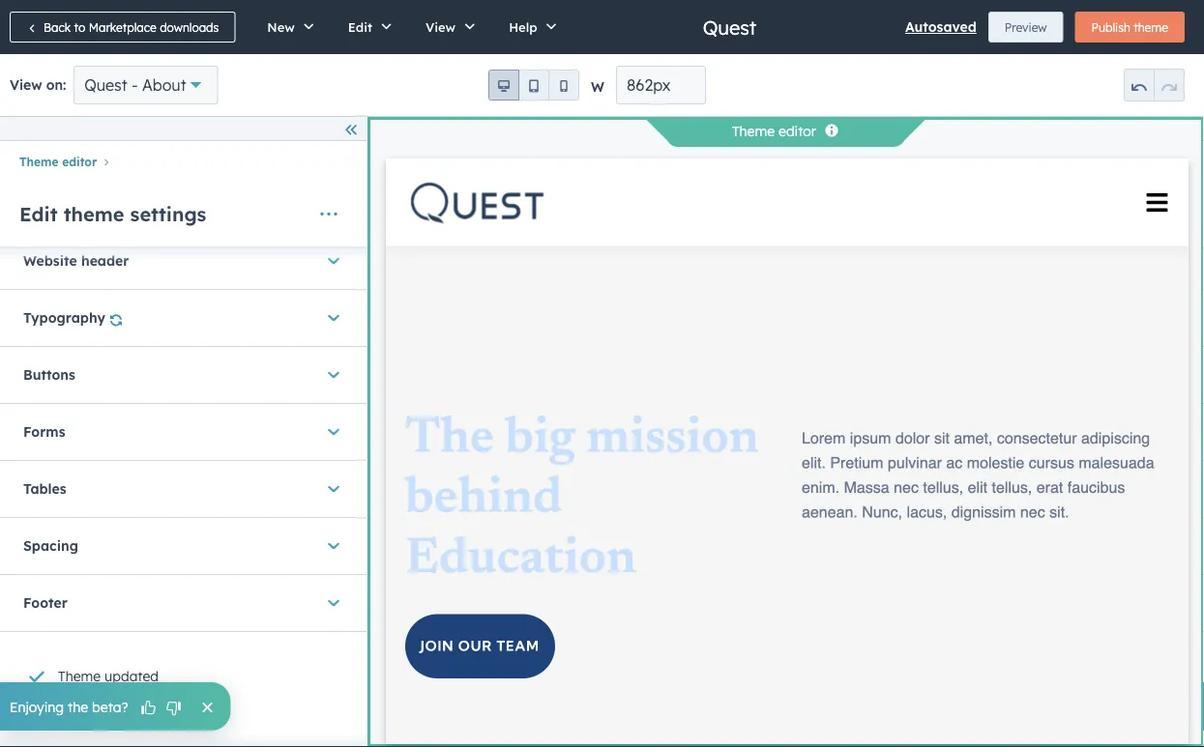 Task type: describe. For each thing, give the bounding box(es) containing it.
theme inside status
[[58, 668, 101, 685]]

autosaved button
[[906, 15, 977, 39]]

caret image for website header
[[328, 251, 340, 271]]

theme for edit
[[64, 202, 124, 226]]

spacing button
[[23, 518, 344, 575]]

website header
[[23, 253, 129, 270]]

publish theme button
[[1076, 12, 1185, 43]]

view for view on:
[[10, 76, 42, 93]]

edit for edit theme settings
[[19, 202, 58, 226]]

theme editor button
[[19, 155, 97, 169]]

footer
[[23, 595, 68, 612]]

caret image for forms
[[328, 423, 340, 442]]

back
[[44, 20, 71, 34]]

forms
[[23, 424, 65, 441]]

theme editor navigation
[[0, 149, 367, 174]]

editor inside theme editor navigation
[[62, 155, 97, 169]]

1 horizontal spatial editor
[[779, 123, 817, 140]]

help button
[[489, 0, 571, 54]]

buttons
[[23, 367, 75, 384]]

website
[[23, 253, 77, 270]]

publish
[[1092, 20, 1131, 34]]

forms button
[[23, 404, 344, 460]]

downloads
[[160, 20, 219, 34]]

help
[[509, 19, 538, 35]]

your
[[77, 703, 101, 718]]

enjoying
[[10, 699, 64, 716]]

marketplace
[[89, 20, 157, 34]]

new button
[[247, 0, 328, 54]]

can't see your updates? click here
[[23, 703, 216, 718]]

back to marketplace downloads
[[44, 20, 219, 34]]

preview
[[1005, 20, 1048, 34]]

view button
[[405, 0, 489, 54]]

typography button
[[23, 290, 344, 346]]

click
[[158, 703, 186, 718]]

to
[[74, 20, 85, 34]]

thumbsdown image
[[165, 701, 182, 718]]

the
[[68, 699, 88, 716]]

tables
[[23, 481, 66, 498]]

updates?
[[104, 703, 155, 718]]

theme editor inside navigation
[[19, 155, 97, 169]]

w
[[591, 78, 605, 95]]

quest for quest
[[703, 15, 757, 39]]

back to marketplace downloads button
[[10, 12, 235, 43]]

caret image for spacing
[[328, 537, 340, 556]]

quest for quest - about
[[84, 75, 127, 95]]

preview button
[[989, 12, 1064, 43]]

enjoying the beta? button
[[0, 683, 231, 732]]

see
[[55, 703, 73, 718]]

quest - about
[[84, 75, 186, 95]]



Task type: vqa. For each thing, say whether or not it's contained in the screenshot.
text field
no



Task type: locate. For each thing, give the bounding box(es) containing it.
edit up website
[[19, 202, 58, 226]]

2 vertical spatial theme
[[58, 668, 101, 685]]

view right edit button
[[426, 19, 456, 35]]

2 caret image from the top
[[328, 594, 340, 613]]

theme up header
[[64, 202, 124, 226]]

buttons button
[[23, 347, 344, 403]]

0 vertical spatial edit
[[348, 19, 373, 35]]

theme
[[732, 123, 775, 140], [19, 155, 59, 169], [58, 668, 101, 685]]

quest
[[703, 15, 757, 39], [84, 75, 127, 95]]

typography
[[23, 310, 106, 327]]

thumbsup image
[[140, 701, 157, 718]]

settings
[[130, 202, 206, 226]]

0 vertical spatial caret image
[[328, 309, 340, 328]]

1 vertical spatial view
[[10, 76, 42, 93]]

about
[[142, 75, 186, 95]]

0 horizontal spatial edit
[[19, 202, 58, 226]]

1 caret image from the top
[[328, 251, 340, 271]]

view
[[426, 19, 456, 35], [10, 76, 42, 93]]

1 horizontal spatial view
[[426, 19, 456, 35]]

quest up w text field
[[703, 15, 757, 39]]

W text field
[[616, 66, 706, 105]]

1 horizontal spatial edit
[[348, 19, 373, 35]]

autosaved
[[906, 18, 977, 35]]

caret image inside website header dropdown button
[[328, 251, 340, 271]]

caret image inside tables dropdown button
[[328, 480, 340, 499]]

view inside button
[[426, 19, 456, 35]]

theme updated
[[58, 668, 159, 685]]

view on:
[[10, 76, 66, 93]]

caret image inside spacing dropdown button
[[328, 537, 340, 556]]

on:
[[46, 76, 66, 93]]

1 horizontal spatial quest
[[703, 15, 757, 39]]

edit theme settings
[[19, 202, 206, 226]]

-
[[132, 75, 138, 95]]

click here button
[[158, 702, 216, 719]]

1 horizontal spatial group
[[1124, 69, 1185, 102]]

edit for edit
[[348, 19, 373, 35]]

0 vertical spatial theme editor
[[732, 123, 817, 140]]

1 vertical spatial theme editor
[[19, 155, 97, 169]]

5 caret image from the top
[[328, 537, 340, 556]]

view for view
[[426, 19, 456, 35]]

caret image
[[328, 251, 340, 271], [328, 366, 340, 385], [328, 423, 340, 442], [328, 480, 340, 499], [328, 537, 340, 556]]

beta?
[[92, 699, 128, 716]]

0 vertical spatial theme
[[732, 123, 775, 140]]

caret image inside buttons dropdown button
[[328, 366, 340, 385]]

spacing
[[23, 538, 78, 555]]

1 horizontal spatial theme editor
[[732, 123, 817, 140]]

group
[[1124, 69, 1185, 102], [489, 70, 580, 101]]

editor
[[779, 123, 817, 140], [62, 155, 97, 169]]

group down 'help' button
[[489, 70, 580, 101]]

2 caret image from the top
[[328, 366, 340, 385]]

0 vertical spatial quest
[[703, 15, 757, 39]]

new
[[267, 19, 295, 35]]

caret image inside forms dropdown button
[[328, 423, 340, 442]]

1 vertical spatial edit
[[19, 202, 58, 226]]

0 vertical spatial theme
[[1134, 20, 1169, 34]]

theme
[[1134, 20, 1169, 34], [64, 202, 124, 226]]

0 horizontal spatial group
[[489, 70, 580, 101]]

edit inside edit button
[[348, 19, 373, 35]]

caret image for typography dropdown button
[[328, 309, 340, 328]]

edit button
[[328, 0, 405, 54]]

1 vertical spatial theme
[[19, 155, 59, 169]]

0 horizontal spatial quest
[[84, 75, 127, 95]]

quest left -
[[84, 75, 127, 95]]

0 vertical spatial view
[[426, 19, 456, 35]]

1 horizontal spatial theme
[[1134, 20, 1169, 34]]

footer button
[[23, 576, 344, 632]]

0 horizontal spatial view
[[10, 76, 42, 93]]

theme updated status
[[19, 644, 336, 695]]

0 vertical spatial editor
[[779, 123, 817, 140]]

caret image inside footer dropdown button
[[328, 594, 340, 613]]

theme inside 'button'
[[1134, 20, 1169, 34]]

1 vertical spatial theme
[[64, 202, 124, 226]]

caret image for buttons
[[328, 366, 340, 385]]

enjoying the beta?
[[10, 699, 128, 716]]

1 vertical spatial caret image
[[328, 594, 340, 613]]

group down publish theme
[[1124, 69, 1185, 102]]

edit
[[348, 19, 373, 35], [19, 202, 58, 226]]

1 vertical spatial editor
[[62, 155, 97, 169]]

0 horizontal spatial theme editor
[[19, 155, 97, 169]]

caret image
[[328, 309, 340, 328], [328, 594, 340, 613]]

caret image for tables
[[328, 480, 340, 499]]

updated
[[105, 668, 159, 685]]

tables button
[[23, 461, 344, 518]]

caret image inside typography dropdown button
[[328, 309, 340, 328]]

can't
[[23, 703, 52, 718]]

theme for publish
[[1134, 20, 1169, 34]]

0 horizontal spatial theme
[[64, 202, 124, 226]]

caret image for footer dropdown button on the left bottom of the page
[[328, 594, 340, 613]]

theme inside navigation
[[19, 155, 59, 169]]

4 caret image from the top
[[328, 480, 340, 499]]

publish theme
[[1092, 20, 1169, 34]]

3 caret image from the top
[[328, 423, 340, 442]]

1 caret image from the top
[[328, 309, 340, 328]]

view left the on:
[[10, 76, 42, 93]]

header
[[81, 253, 129, 270]]

theme right the "publish"
[[1134, 20, 1169, 34]]

here
[[190, 703, 216, 718]]

quest - about button
[[74, 66, 218, 105]]

edit right 'new' button
[[348, 19, 373, 35]]

website header button
[[23, 233, 344, 289]]

1 vertical spatial quest
[[84, 75, 127, 95]]

theme editor
[[732, 123, 817, 140], [19, 155, 97, 169]]

0 horizontal spatial editor
[[62, 155, 97, 169]]

quest inside popup button
[[84, 75, 127, 95]]



